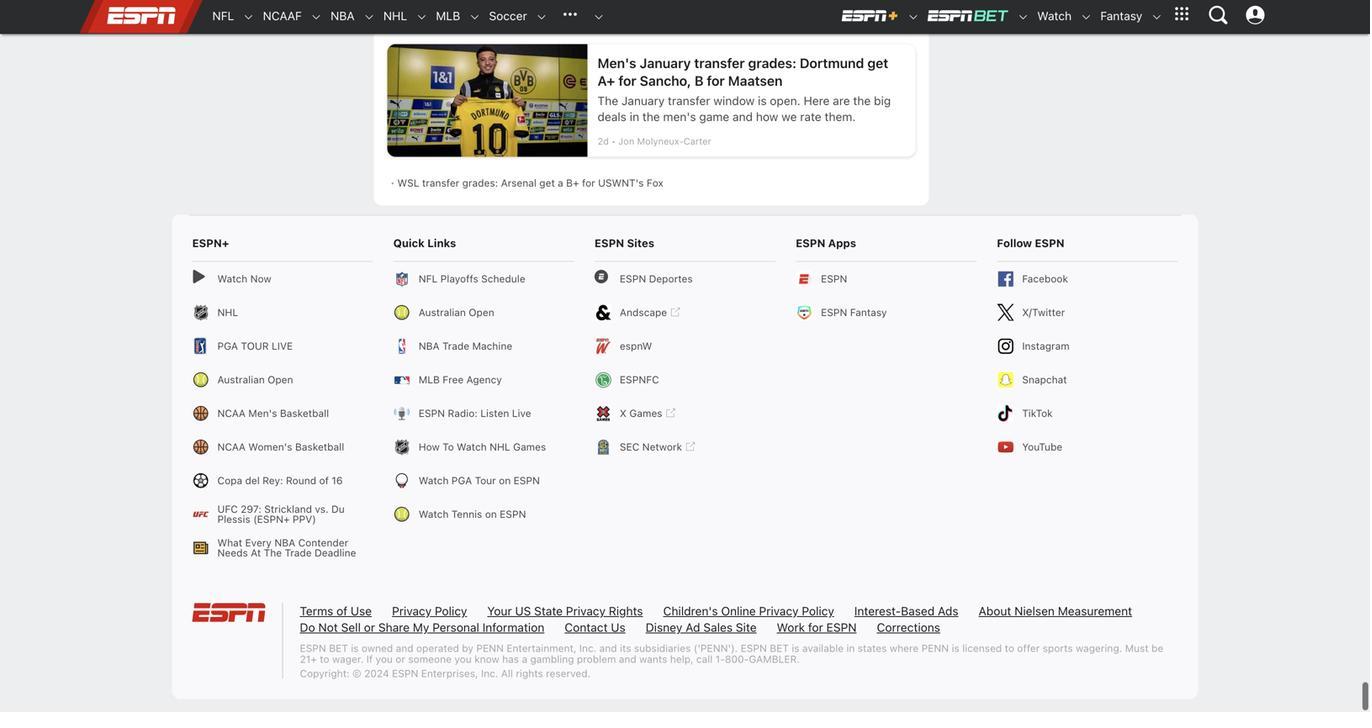 Task type: vqa. For each thing, say whether or not it's contained in the screenshot.
record.
no



Task type: describe. For each thing, give the bounding box(es) containing it.
rights
[[516, 671, 543, 683]]

espn image
[[192, 607, 265, 626]]

contact us
[[565, 624, 626, 638]]

0 horizontal spatial nhl link
[[192, 299, 373, 332]]

and left its
[[600, 646, 617, 658]]

mlb link
[[428, 1, 460, 37]]

2 privacy from the left
[[566, 608, 606, 621]]

and left wants
[[619, 657, 637, 669]]

us
[[611, 624, 626, 638]]

1 vertical spatial grades:
[[462, 180, 498, 192]]

ncaa women's basketball
[[217, 444, 344, 456]]

watch right to
[[457, 444, 487, 456]]

espn right font before icon
[[620, 276, 646, 288]]

strickland
[[264, 507, 312, 518]]

0 vertical spatial nhl link
[[375, 1, 407, 37]]

copa
[[217, 478, 242, 490]]

big
[[874, 97, 891, 111]]

owned
[[362, 646, 393, 658]]

the inside what every nba contender needs at the trade deadline
[[264, 550, 282, 562]]

1 policy from the left
[[435, 608, 467, 621]]

and down the share
[[396, 646, 414, 658]]

2 horizontal spatial nhl
[[490, 444, 510, 456]]

1 you from the left
[[376, 657, 393, 669]]

information
[[483, 624, 545, 638]]

1 vertical spatial get
[[539, 180, 555, 192]]

tour
[[475, 478, 496, 490]]

about nielsen measurement do not sell or share my personal information
[[300, 608, 1132, 638]]

1 horizontal spatial to
[[1005, 646, 1015, 658]]

1 penn from the left
[[476, 646, 504, 658]]

quick links
[[393, 240, 456, 253]]

plessis
[[217, 517, 250, 528]]

open.
[[770, 97, 801, 111]]

0 horizontal spatial australian open link
[[192, 366, 373, 400]]

deals
[[598, 113, 627, 127]]

espn deportes
[[620, 276, 693, 288]]

if
[[366, 657, 373, 669]]

espn right the 4h
[[418, 13, 443, 24]]

state
[[534, 608, 563, 621]]

0 vertical spatial transfer
[[694, 58, 745, 74]]

children's
[[663, 608, 718, 621]]

window
[[714, 97, 755, 111]]

x
[[620, 411, 627, 422]]

not
[[318, 624, 338, 638]]

0 vertical spatial january
[[640, 58, 691, 74]]

offer
[[1017, 646, 1040, 658]]

x games
[[620, 411, 663, 422]]

sec network link
[[595, 433, 776, 467]]

1 horizontal spatial australian
[[419, 310, 466, 321]]

0 vertical spatial australian open link
[[393, 299, 574, 332]]

du
[[331, 507, 345, 518]]

espnfc link
[[595, 366, 776, 400]]

espnfc
[[620, 377, 659, 389]]

based
[[901, 608, 935, 621]]

sites
[[627, 240, 655, 253]]

how
[[419, 444, 440, 456]]

1 bet from the left
[[329, 646, 348, 658]]

them.
[[825, 113, 856, 127]]

ncaa men's basketball link
[[192, 400, 373, 433]]

interest-based ads link
[[855, 608, 959, 621]]

mlb for mlb
[[436, 12, 460, 26]]

youtube
[[1022, 444, 1063, 456]]

rights
[[609, 608, 643, 621]]

espn down do
[[300, 646, 326, 658]]

work for espn
[[777, 624, 857, 638]]

disney
[[646, 624, 683, 638]]

terms
[[300, 608, 333, 621]]

copyright:
[[300, 671, 350, 683]]

nba for nba
[[331, 12, 355, 26]]

snapchat
[[1022, 377, 1067, 389]]

games inside x games link
[[630, 411, 663, 422]]

about nielsen measurement link
[[979, 608, 1132, 621]]

ncaa men's basketball
[[217, 411, 329, 422]]

is down work
[[792, 646, 800, 658]]

soccer
[[489, 12, 527, 26]]

someone
[[408, 657, 452, 669]]

2d
[[598, 139, 609, 150]]

schedule
[[481, 276, 526, 288]]

dortmund
[[800, 58, 864, 74]]

nfl for nfl
[[212, 12, 234, 26]]

wsl
[[397, 180, 419, 192]]

nfl playoffs schedule link
[[393, 265, 574, 299]]

1 horizontal spatial fantasy
[[1101, 12, 1143, 26]]

1 privacy from the left
[[392, 608, 432, 621]]

espn left apps on the top of the page
[[796, 240, 826, 253]]

(espn+
[[253, 517, 290, 528]]

disney ad sales site link
[[646, 624, 757, 638]]

sell
[[341, 624, 361, 638]]

what every nba contender needs at the trade deadline
[[217, 540, 356, 562]]

0 vertical spatial pga
[[217, 343, 238, 355]]

machine
[[472, 343, 512, 355]]

espnw link
[[595, 332, 776, 366]]

2 penn from the left
[[922, 646, 949, 658]]

grades: inside men's january transfer grades: dortmund get a+ for sancho, b for maatsen the january transfer window is open. here are the big deals in the men's game and how we rate them.
[[748, 58, 797, 74]]

0 horizontal spatial australian
[[217, 377, 265, 389]]

rate
[[800, 113, 822, 127]]

youtube link
[[997, 433, 1178, 467]]

enterprises,
[[421, 671, 478, 683]]

0 vertical spatial trade
[[442, 343, 470, 355]]

font before image
[[595, 274, 612, 290]]

espn+
[[192, 240, 229, 253]]

soccer link
[[481, 1, 527, 37]]

problem
[[577, 657, 616, 669]]

how to watch nhl games
[[419, 444, 546, 456]]

1 vertical spatial january
[[622, 97, 665, 111]]

online
[[721, 608, 756, 621]]

espn apps
[[796, 240, 856, 253]]

espn left radio:
[[419, 411, 445, 422]]

my
[[413, 624, 429, 638]]

ufc
[[217, 507, 238, 518]]

mlb free agency link
[[393, 366, 574, 400]]

ad
[[686, 624, 700, 638]]

0 horizontal spatial fantasy
[[850, 310, 887, 321]]

personal
[[433, 624, 479, 638]]

espn sites
[[595, 240, 655, 253]]

links
[[427, 240, 456, 253]]

and inside men's january transfer grades: dortmund get a+ for sancho, b for maatsen the january transfer window is open. here are the big deals in the men's game and how we rate them.
[[733, 113, 753, 127]]

3 privacy from the left
[[759, 608, 799, 621]]

watch for watch now
[[217, 276, 247, 288]]

trade inside what every nba contender needs at the trade deadline
[[285, 550, 312, 562]]

espn fantasy
[[821, 310, 887, 321]]

the inside men's january transfer grades: dortmund get a+ for sancho, b for maatsen the january transfer window is open. here are the big deals in the men's game and how we rate them.
[[598, 97, 618, 111]]

us
[[515, 608, 531, 621]]

children's online privacy policy link
[[663, 608, 834, 621]]

needs
[[217, 550, 248, 562]]

instagram
[[1022, 343, 1070, 355]]

sancho,
[[640, 76, 691, 92]]

pga tour live link
[[192, 332, 373, 366]]

mlb free agency
[[419, 377, 502, 389]]

ppv)
[[293, 517, 316, 528]]

espn right tour
[[514, 478, 540, 490]]

get inside men's january transfer grades: dortmund get a+ for sancho, b for maatsen the january transfer window is open. here are the big deals in the men's game and how we rate them.
[[868, 58, 889, 74]]

0 horizontal spatial open
[[268, 377, 293, 389]]

measurement
[[1058, 608, 1132, 621]]

1 horizontal spatial a
[[558, 180, 563, 192]]

espn down watch pga tour on espn link
[[500, 512, 526, 523]]

tiktok
[[1022, 411, 1053, 422]]

espn radio: listen live link
[[393, 400, 574, 433]]

sec
[[620, 444, 640, 456]]

work
[[777, 624, 805, 638]]

instagram link
[[997, 332, 1178, 366]]

for up the available
[[808, 624, 823, 638]]



Task type: locate. For each thing, give the bounding box(es) containing it.
1 vertical spatial nhl link
[[192, 299, 373, 332]]

nfl link
[[204, 1, 234, 37]]

policy up 'personal'
[[435, 608, 467, 621]]

australian open down playoffs
[[419, 310, 494, 321]]

0 vertical spatial open
[[469, 310, 494, 321]]

1 vertical spatial nhl
[[217, 310, 238, 321]]

apps
[[828, 240, 856, 253]]

games inside how to watch nhl games link
[[513, 444, 546, 456]]

get left b+
[[539, 180, 555, 192]]

jon
[[619, 139, 635, 150]]

0 horizontal spatial to
[[320, 657, 329, 669]]

1 horizontal spatial the
[[598, 97, 618, 111]]

for right b+
[[582, 180, 595, 192]]

ncaa for ncaa women's basketball
[[217, 444, 246, 456]]

watch for watch pga tour on espn
[[419, 478, 449, 490]]

the up deals
[[598, 97, 618, 111]]

nhl left mlb link
[[383, 12, 407, 26]]

nfl left ncaaf link
[[212, 12, 234, 26]]

0 horizontal spatial get
[[539, 180, 555, 192]]

0 horizontal spatial you
[[376, 657, 393, 669]]

1 horizontal spatial nhl link
[[375, 1, 407, 37]]

1 vertical spatial australian open link
[[192, 366, 373, 400]]

1 vertical spatial on
[[485, 512, 497, 523]]

0 horizontal spatial of
[[319, 478, 329, 490]]

in left states on the bottom of page
[[847, 646, 855, 658]]

2 you from the left
[[455, 657, 472, 669]]

0 horizontal spatial a
[[522, 657, 528, 669]]

1 vertical spatial inc.
[[481, 671, 498, 683]]

you right if
[[376, 657, 393, 669]]

nfl playoffs schedule
[[419, 276, 526, 288]]

of up sell
[[337, 608, 347, 621]]

watch tennis on espn link
[[393, 501, 574, 534]]

bet
[[329, 646, 348, 658], [770, 646, 789, 658]]

open up nba trade machine link
[[469, 310, 494, 321]]

0 vertical spatial mlb
[[436, 12, 460, 26]]

watch down how on the bottom of page
[[419, 478, 449, 490]]

2024
[[364, 671, 389, 683]]

women's
[[248, 444, 292, 456]]

espn deportes link
[[595, 265, 776, 299]]

in right deals
[[630, 113, 639, 127]]

fantasy
[[1101, 12, 1143, 26], [850, 310, 887, 321]]

do
[[300, 624, 315, 638]]

games down live
[[513, 444, 546, 456]]

transfer up b
[[694, 58, 745, 74]]

is inside men's january transfer grades: dortmund get a+ for sancho, b for maatsen the january transfer window is open. here are the big deals in the men's game and how we rate them.
[[758, 97, 767, 111]]

grades: up "maatsen"
[[748, 58, 797, 74]]

0 horizontal spatial nfl
[[212, 12, 234, 26]]

wants
[[639, 657, 667, 669]]

entertainment,
[[507, 646, 577, 658]]

watch pga tour on espn
[[419, 478, 540, 490]]

agency
[[467, 377, 502, 389]]

0 vertical spatial ncaa
[[217, 411, 246, 422]]

watch
[[1038, 12, 1072, 26], [217, 276, 247, 288], [457, 444, 487, 456], [419, 478, 449, 490], [419, 512, 449, 523]]

jon molyneux-carter
[[619, 139, 711, 150]]

mlb for mlb free agency
[[419, 377, 440, 389]]

your us state privacy rights
[[487, 608, 643, 621]]

nhl down watch now
[[217, 310, 238, 321]]

1 horizontal spatial nfl
[[419, 276, 438, 288]]

font before image
[[192, 274, 209, 290]]

1 ncaa from the top
[[217, 411, 246, 422]]

0 vertical spatial get
[[868, 58, 889, 74]]

transfer right the wsl
[[422, 180, 460, 192]]

espn
[[418, 13, 443, 24], [595, 240, 624, 253], [796, 240, 826, 253], [1035, 240, 1065, 253], [620, 276, 646, 288], [821, 276, 848, 288], [821, 310, 848, 321], [419, 411, 445, 422], [514, 478, 540, 490], [500, 512, 526, 523], [827, 624, 857, 638], [300, 646, 326, 658], [741, 646, 767, 658], [392, 671, 418, 683]]

basketball for ncaa women's basketball
[[295, 444, 344, 456]]

1 horizontal spatial policy
[[802, 608, 834, 621]]

0 horizontal spatial inc.
[[481, 671, 498, 683]]

nhl down listen
[[490, 444, 510, 456]]

0 horizontal spatial grades:
[[462, 180, 498, 192]]

watch now
[[217, 276, 271, 288]]

follow
[[997, 240, 1032, 253]]

watch tennis on espn
[[419, 512, 526, 523]]

men's up a+
[[598, 58, 636, 74]]

facebook link
[[997, 265, 1178, 299]]

australian down playoffs
[[419, 310, 466, 321]]

espn down espn link
[[821, 310, 848, 321]]

1 horizontal spatial men's
[[598, 58, 636, 74]]

trade up free
[[442, 343, 470, 355]]

0 vertical spatial the
[[853, 97, 871, 111]]

espn left sites
[[595, 240, 624, 253]]

1 horizontal spatial trade
[[442, 343, 470, 355]]

nhl link up live
[[192, 299, 373, 332]]

1 horizontal spatial penn
[[922, 646, 949, 658]]

0 horizontal spatial the
[[264, 550, 282, 562]]

4h
[[397, 13, 409, 24]]

australian open for the top australian open link
[[419, 310, 494, 321]]

basketball up ncaa women's basketball "link"
[[280, 411, 329, 422]]

nfl for nfl playoffs schedule
[[419, 276, 438, 288]]

men's inside men's january transfer grades: dortmund get a+ for sancho, b for maatsen the january transfer window is open. here are the big deals in the men's game and how we rate them.
[[598, 58, 636, 74]]

a right has
[[522, 657, 528, 669]]

ncaa up copa
[[217, 444, 246, 456]]

australian down tour
[[217, 377, 265, 389]]

in inside men's january transfer grades: dortmund get a+ for sancho, b for maatsen the january transfer window is open. here are the big deals in the men's game and how we rate them.
[[630, 113, 639, 127]]

share
[[378, 624, 410, 638]]

grades: left arsenal
[[462, 180, 498, 192]]

watch left fantasy link
[[1038, 12, 1072, 26]]

every
[[245, 540, 272, 552]]

0 horizontal spatial bet
[[329, 646, 348, 658]]

ncaaf
[[263, 12, 302, 26]]

tour
[[241, 343, 269, 355]]

nhl link right nba link
[[375, 1, 407, 37]]

0 horizontal spatial pga
[[217, 343, 238, 355]]

get up big
[[868, 58, 889, 74]]

arsenal
[[501, 180, 537, 192]]

the up "molyneux-"
[[643, 113, 660, 127]]

2 vertical spatial nhl
[[490, 444, 510, 456]]

1 horizontal spatial in
[[847, 646, 855, 658]]

trade down ppv)
[[285, 550, 312, 562]]

wager.
[[332, 657, 364, 669]]

transfer up men's
[[668, 97, 710, 111]]

now
[[250, 276, 271, 288]]

1 vertical spatial or
[[396, 657, 405, 669]]

nba right ncaaf
[[331, 12, 355, 26]]

licensed
[[963, 646, 1002, 658]]

is up how
[[758, 97, 767, 111]]

policy up the work for espn link
[[802, 608, 834, 621]]

january up the sancho,
[[640, 58, 691, 74]]

to left offer
[[1005, 646, 1015, 658]]

1 vertical spatial in
[[847, 646, 855, 658]]

1 vertical spatial the
[[264, 550, 282, 562]]

are
[[833, 97, 850, 111]]

1 horizontal spatial open
[[469, 310, 494, 321]]

to
[[443, 444, 454, 456]]

how
[[756, 113, 779, 127]]

nba inside what every nba contender needs at the trade deadline
[[275, 540, 295, 552]]

by
[[462, 646, 474, 658]]

2 ncaa from the top
[[217, 444, 246, 456]]

and down window
[[733, 113, 753, 127]]

0 horizontal spatial the
[[643, 113, 660, 127]]

fantasy down espn link
[[850, 310, 887, 321]]

1 vertical spatial australian open
[[217, 377, 293, 389]]

0 vertical spatial inc.
[[579, 646, 597, 658]]

for right a+
[[619, 76, 637, 92]]

1 horizontal spatial on
[[499, 478, 511, 490]]

b
[[695, 76, 704, 92]]

1 vertical spatial transfer
[[668, 97, 710, 111]]

privacy up contact
[[566, 608, 606, 621]]

1 horizontal spatial inc.
[[579, 646, 597, 658]]

ncaa for ncaa men's basketball
[[217, 411, 246, 422]]

disney ad sales site
[[646, 624, 757, 638]]

penn right by
[[476, 646, 504, 658]]

on right tour
[[499, 478, 511, 490]]

a+
[[598, 76, 615, 92]]

0 vertical spatial basketball
[[280, 411, 329, 422]]

0 horizontal spatial penn
[[476, 646, 504, 658]]

1 vertical spatial nba
[[419, 343, 440, 355]]

january down the sancho,
[[622, 97, 665, 111]]

nba right every
[[275, 540, 295, 552]]

1 vertical spatial a
[[522, 657, 528, 669]]

wsl transfer grades: arsenal get a b+ for uswnt's fox
[[397, 180, 664, 192]]

0 horizontal spatial on
[[485, 512, 497, 523]]

ufc 297: strickland vs. du plessis (espn+ ppv)
[[217, 507, 345, 528]]

x/twitter
[[1022, 310, 1065, 321]]

open
[[469, 310, 494, 321], [268, 377, 293, 389]]

nfl inside nfl link
[[212, 12, 234, 26]]

2 vertical spatial nba
[[275, 540, 295, 552]]

pga
[[217, 343, 238, 355], [452, 478, 472, 490]]

0 horizontal spatial men's
[[248, 411, 277, 422]]

policy
[[435, 608, 467, 621], [802, 608, 834, 621]]

1 horizontal spatial bet
[[770, 646, 789, 658]]

1 horizontal spatial of
[[337, 608, 347, 621]]

terms of use
[[300, 608, 372, 621]]

january
[[640, 58, 691, 74], [622, 97, 665, 111]]

ncaa up ncaa women's basketball
[[217, 411, 246, 422]]

is left if
[[351, 646, 359, 658]]

basketball inside "link"
[[295, 444, 344, 456]]

0 vertical spatial fantasy
[[1101, 12, 1143, 26]]

nfl left playoffs
[[419, 276, 438, 288]]

2 policy from the left
[[802, 608, 834, 621]]

operated
[[416, 646, 459, 658]]

trade
[[442, 343, 470, 355], [285, 550, 312, 562]]

0 vertical spatial grades:
[[748, 58, 797, 74]]

0 vertical spatial nfl
[[212, 12, 234, 26]]

0 horizontal spatial policy
[[435, 608, 467, 621]]

2 bet from the left
[[770, 646, 789, 658]]

nba trade machine link
[[393, 332, 574, 366]]

fantasy link
[[1092, 1, 1143, 37]]

facebook
[[1022, 276, 1068, 288]]

all
[[501, 671, 513, 683]]

help,
[[670, 657, 694, 669]]

live
[[512, 411, 531, 422]]

0 horizontal spatial nba
[[275, 540, 295, 552]]

espn down the site
[[741, 646, 767, 658]]

australian open down pga tour live
[[217, 377, 293, 389]]

0 horizontal spatial in
[[630, 113, 639, 127]]

1 vertical spatial the
[[643, 113, 660, 127]]

free
[[443, 377, 464, 389]]

1 horizontal spatial nhl
[[383, 12, 407, 26]]

0 vertical spatial a
[[558, 180, 563, 192]]

copa del rey: round of 16
[[217, 478, 343, 490]]

fox
[[647, 180, 664, 192]]

0 horizontal spatial trade
[[285, 550, 312, 562]]

21+
[[300, 657, 317, 669]]

1 vertical spatial basketball
[[295, 444, 344, 456]]

australian
[[419, 310, 466, 321], [217, 377, 265, 389]]

or down 'use'
[[364, 624, 375, 638]]

2 vertical spatial transfer
[[422, 180, 460, 192]]

men's up women's
[[248, 411, 277, 422]]

espn down apps on the top of the page
[[821, 276, 848, 288]]

mlb right the 4h
[[436, 12, 460, 26]]

games right x
[[630, 411, 663, 422]]

0 horizontal spatial australian open
[[217, 377, 293, 389]]

watch for watch
[[1038, 12, 1072, 26]]

1 horizontal spatial get
[[868, 58, 889, 74]]

men's
[[663, 113, 696, 127]]

quick
[[393, 240, 425, 253]]

0 horizontal spatial nhl
[[217, 310, 238, 321]]

wagering.
[[1076, 646, 1122, 658]]

on right tennis
[[485, 512, 497, 523]]

australian open link down live
[[192, 366, 373, 400]]

to up copyright: at left
[[320, 657, 329, 669]]

1 horizontal spatial australian open link
[[393, 299, 574, 332]]

inc. down know
[[481, 671, 498, 683]]

ncaa inside "link"
[[217, 444, 246, 456]]

the left big
[[853, 97, 871, 111]]

follow espn
[[997, 240, 1065, 253]]

privacy policy
[[392, 608, 467, 621]]

watch left tennis
[[419, 512, 449, 523]]

1 horizontal spatial nba
[[331, 12, 355, 26]]

watch pga tour on espn link
[[393, 467, 574, 501]]

in inside espn bet is owned and operated by penn entertainment, inc. and its subsidiaries ('penn'). espn bet is available in states where penn is licensed to offer sports wagering. must be 21+ to wager. if you or someone you know has a gambling problem and wants help, call 1-800-gambler. copyright: © 2024 espn enterprises, inc. all rights reserved.
[[847, 646, 855, 658]]

0 vertical spatial games
[[630, 411, 663, 422]]

for right b
[[707, 76, 725, 92]]

be
[[1152, 646, 1164, 658]]

fantasy right the "watch" link
[[1101, 12, 1143, 26]]

gambling
[[530, 657, 574, 669]]

the right at
[[264, 550, 282, 562]]

espn up the available
[[827, 624, 857, 638]]

the
[[598, 97, 618, 111], [264, 550, 282, 562]]

ufc 297: strickland vs. du plessis (espn+ ppv) link
[[192, 501, 373, 534]]

2 horizontal spatial nba
[[419, 343, 440, 355]]

we
[[782, 113, 797, 127]]

penn right where
[[922, 646, 949, 658]]

bet down 'not'
[[329, 646, 348, 658]]

1 horizontal spatial pga
[[452, 478, 472, 490]]

0 vertical spatial australian open
[[419, 310, 494, 321]]

1 horizontal spatial privacy
[[566, 608, 606, 621]]

1 vertical spatial australian
[[217, 377, 265, 389]]

1 horizontal spatial you
[[455, 657, 472, 669]]

mlb left free
[[419, 377, 440, 389]]

do not sell or share my personal information link
[[300, 624, 545, 638]]

to
[[1005, 646, 1015, 658], [320, 657, 329, 669]]

andscape
[[620, 310, 667, 321]]

has
[[502, 657, 519, 669]]

basketball for ncaa men's basketball
[[280, 411, 329, 422]]

bet down work
[[770, 646, 789, 658]]

nba up mlb free agency
[[419, 343, 440, 355]]

0 vertical spatial men's
[[598, 58, 636, 74]]

watch left now
[[217, 276, 247, 288]]

privacy up work
[[759, 608, 799, 621]]

2 horizontal spatial privacy
[[759, 608, 799, 621]]

nba for nba trade machine
[[419, 343, 440, 355]]

is left licensed
[[952, 646, 960, 658]]

0 horizontal spatial or
[[364, 624, 375, 638]]

australian open link up "machine"
[[393, 299, 574, 332]]

of left 16 in the bottom of the page
[[319, 478, 329, 490]]

0 vertical spatial on
[[499, 478, 511, 490]]

espnw
[[620, 343, 652, 355]]

0 horizontal spatial games
[[513, 444, 546, 456]]

mlb
[[436, 12, 460, 26], [419, 377, 440, 389]]

or inside about nielsen measurement do not sell or share my personal information
[[364, 624, 375, 638]]

espn right 2024
[[392, 671, 418, 683]]

you up enterprises,
[[455, 657, 472, 669]]

or inside espn bet is owned and operated by penn entertainment, inc. and its subsidiaries ('penn'). espn bet is available in states where penn is licensed to offer sports wagering. must be 21+ to wager. if you or someone you know has a gambling problem and wants help, call 1-800-gambler. copyright: © 2024 espn enterprises, inc. all rights reserved.
[[396, 657, 405, 669]]

nfl inside nfl playoffs schedule link
[[419, 276, 438, 288]]

open down live
[[268, 377, 293, 389]]

0 horizontal spatial privacy
[[392, 608, 432, 621]]

nba link
[[322, 1, 355, 37]]

1 vertical spatial pga
[[452, 478, 472, 490]]

0 vertical spatial nba
[[331, 12, 355, 26]]

or right owned
[[396, 657, 405, 669]]

0 vertical spatial australian
[[419, 310, 466, 321]]

1 vertical spatial nfl
[[419, 276, 438, 288]]

nba
[[331, 12, 355, 26], [419, 343, 440, 355], [275, 540, 295, 552]]

watch for watch tennis on espn
[[419, 512, 449, 523]]

australian open for left australian open link
[[217, 377, 293, 389]]

carter
[[684, 139, 711, 150]]

a left b+
[[558, 180, 563, 192]]

a inside espn bet is owned and operated by penn entertainment, inc. and its subsidiaries ('penn'). espn bet is available in states where penn is licensed to offer sports wagering. must be 21+ to wager. if you or someone you know has a gambling problem and wants help, call 1-800-gambler. copyright: © 2024 espn enterprises, inc. all rights reserved.
[[522, 657, 528, 669]]

1 vertical spatial of
[[337, 608, 347, 621]]

inc. down contact
[[579, 646, 597, 658]]

espn right follow
[[1035, 240, 1065, 253]]

privacy up my
[[392, 608, 432, 621]]



